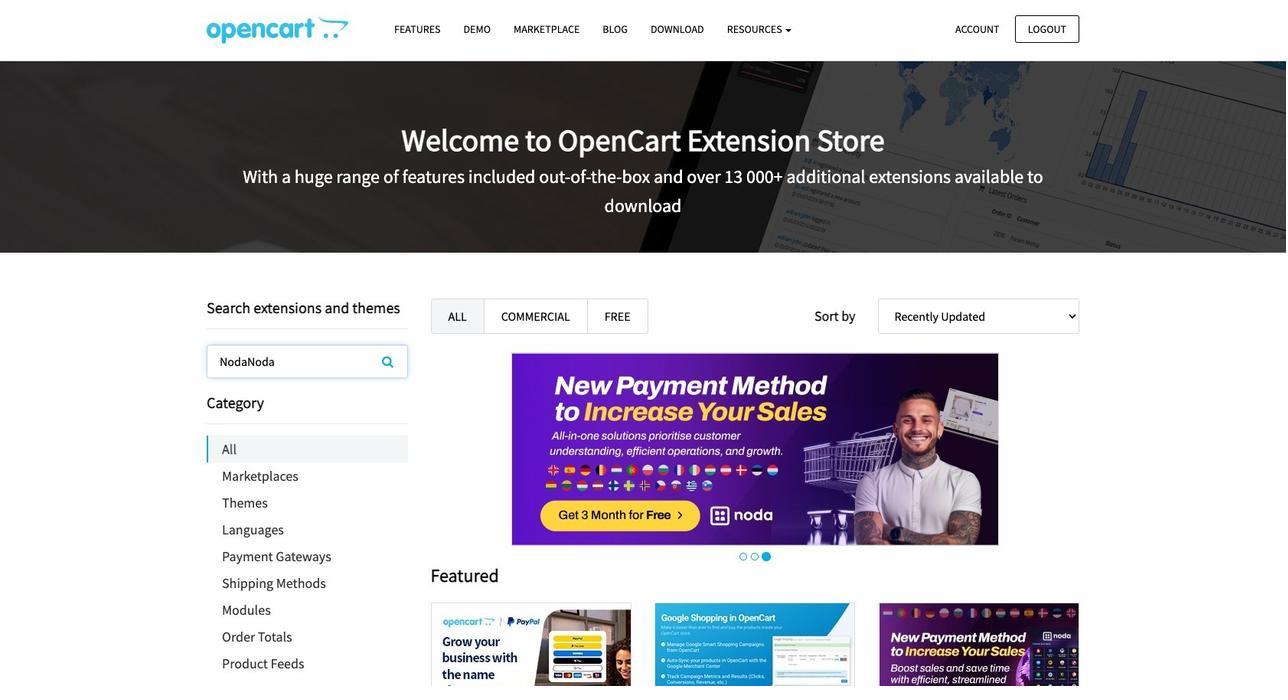 Task type: describe. For each thing, give the bounding box(es) containing it.
noda image
[[880, 603, 1079, 686]]

google shopping for opencart image
[[656, 603, 855, 686]]

node image
[[511, 352, 999, 546]]



Task type: locate. For each thing, give the bounding box(es) containing it.
opencart extensions image
[[207, 16, 348, 44]]

None text field
[[208, 345, 407, 378]]

search image
[[382, 355, 394, 368]]

paypal checkout integration image
[[432, 603, 631, 686]]



Task type: vqa. For each thing, say whether or not it's contained in the screenshot.
Node "image"
yes



